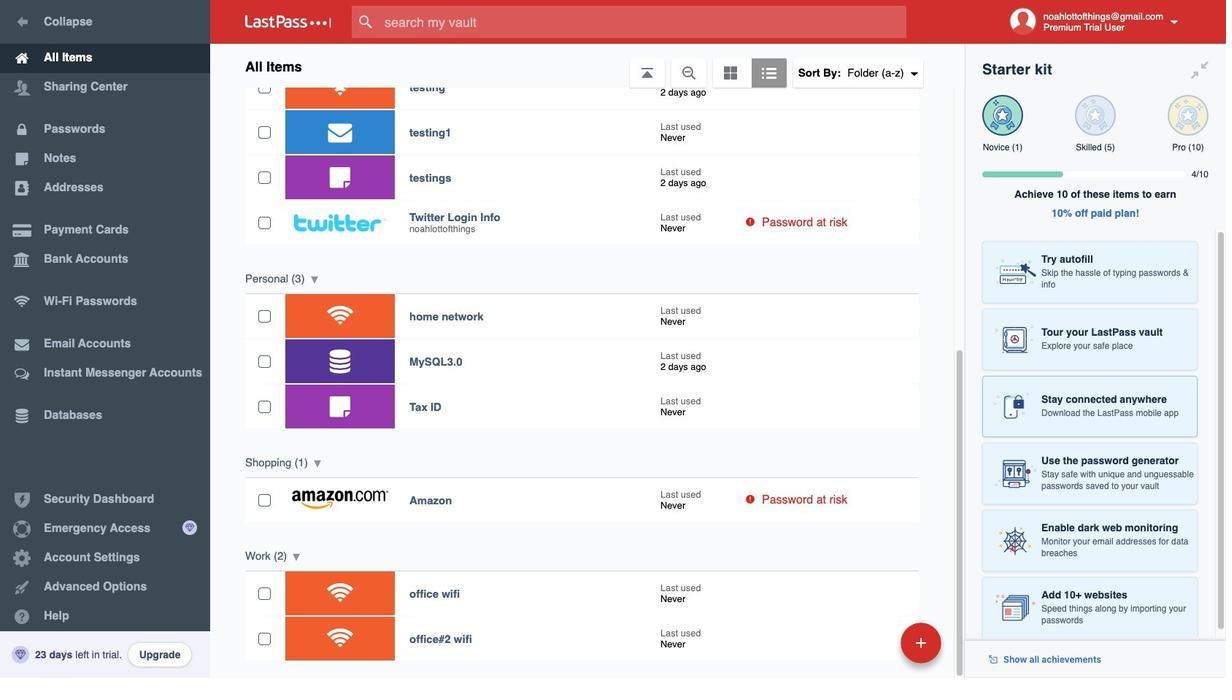 Task type: describe. For each thing, give the bounding box(es) containing it.
search my vault text field
[[352, 6, 935, 38]]

Search search field
[[352, 6, 935, 38]]

lastpass image
[[245, 15, 332, 28]]



Task type: locate. For each thing, give the bounding box(es) containing it.
vault options navigation
[[210, 44, 965, 88]]

new item navigation
[[801, 618, 951, 678]]

main navigation navigation
[[0, 0, 210, 678]]

new item element
[[801, 622, 947, 664]]



